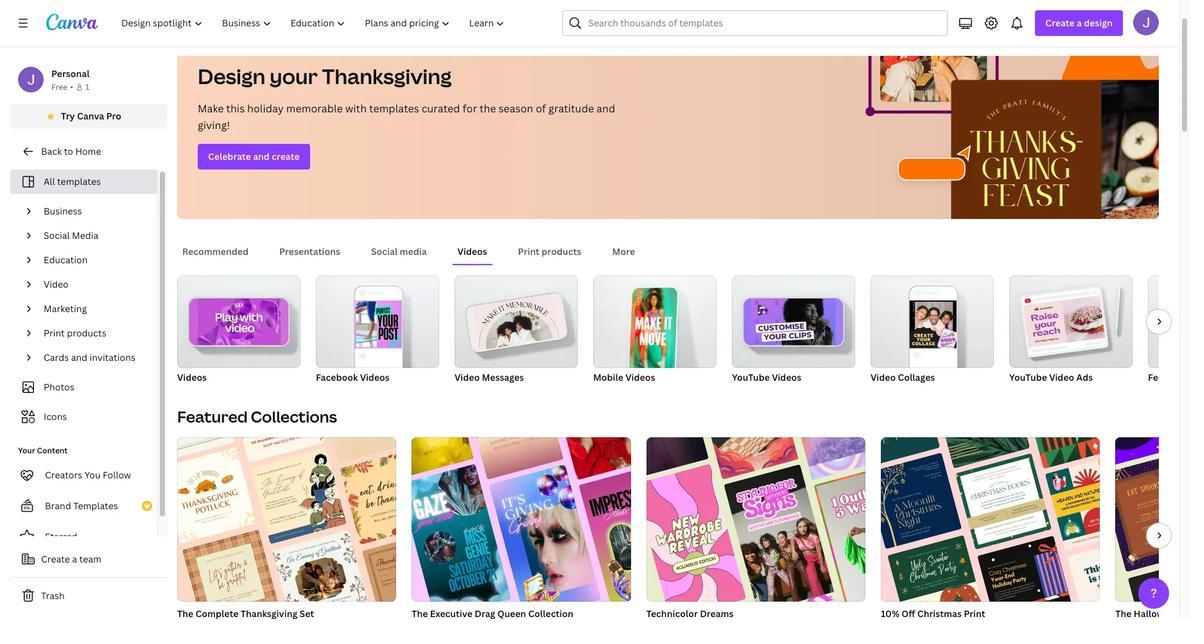 Task type: describe. For each thing, give the bounding box(es) containing it.
youtube videos link
[[732, 276, 856, 386]]

creators you follow
[[45, 469, 131, 481]]

this
[[226, 101, 245, 116]]

and for cards and invitations
[[71, 351, 87, 364]]

print products link
[[39, 321, 150, 346]]

Search search field
[[589, 11, 940, 35]]

featured collections
[[177, 406, 337, 427]]

collages
[[898, 371, 935, 383]]

and inside make this holiday memorable with templates curated for the season of gratitude and giving!
[[597, 101, 615, 116]]

create for create a team
[[41, 553, 70, 565]]

feed ad v
[[1148, 371, 1190, 383]]

facebook videos link
[[316, 276, 439, 386]]

ad
[[1172, 371, 1184, 383]]

create a design
[[1046, 17, 1113, 29]]

your
[[270, 62, 318, 90]]

celebrate and create
[[208, 150, 300, 163]]

content
[[37, 445, 68, 456]]

creators you follow link
[[10, 462, 157, 488]]

cards and invitations link
[[39, 346, 150, 370]]

print products for print products button on the top left
[[518, 245, 582, 258]]

mobile videos link
[[593, 276, 717, 386]]

marketing link
[[39, 297, 150, 321]]

messages
[[482, 371, 524, 383]]

print for print products button on the top left
[[518, 245, 540, 258]]

season
[[499, 101, 533, 116]]

feed
[[1148, 371, 1170, 383]]

home
[[75, 145, 101, 157]]

presentations button
[[274, 240, 346, 264]]

recommended button
[[177, 240, 254, 264]]

recommended
[[182, 245, 249, 258]]

videos inside button
[[458, 245, 487, 258]]

trash link
[[10, 583, 167, 609]]

canva
[[77, 110, 104, 122]]

1
[[85, 82, 89, 92]]

create a design button
[[1036, 10, 1123, 36]]

products for print products button on the top left
[[542, 245, 582, 258]]

videos for mobile videos
[[626, 371, 655, 383]]

business
[[44, 205, 82, 217]]

video link
[[39, 272, 150, 297]]

videos for facebook videos
[[360, 371, 390, 383]]

video messages
[[455, 371, 524, 383]]

a for team
[[72, 553, 77, 565]]

all templates
[[44, 175, 101, 188]]

social for social media
[[44, 229, 70, 242]]

personal
[[51, 67, 90, 80]]

video collages link
[[871, 276, 994, 386]]

top level navigation element
[[113, 10, 516, 36]]

try
[[61, 110, 75, 122]]

presentations
[[279, 245, 340, 258]]

pro
[[106, 110, 121, 122]]

creators
[[45, 469, 82, 481]]

brand
[[45, 500, 71, 512]]

free •
[[51, 82, 73, 92]]

icons
[[44, 410, 67, 423]]

design your thanksgiving image
[[851, 13, 1159, 219]]

video for video
[[44, 278, 68, 290]]

video left ads
[[1050, 371, 1075, 383]]

education
[[44, 254, 88, 266]]

your content
[[18, 445, 68, 456]]

print products button
[[513, 240, 587, 264]]

try canva pro
[[61, 110, 121, 122]]

make
[[198, 101, 224, 116]]

starred
[[45, 531, 77, 543]]

youtube for youtube video ads
[[1010, 371, 1047, 383]]

photos
[[44, 381, 74, 393]]

mobile video image inside 'link'
[[629, 288, 678, 376]]



Task type: vqa. For each thing, say whether or not it's contained in the screenshot.
Use 5+ words to describe... search box on the top left of page
no



Task type: locate. For each thing, give the bounding box(es) containing it.
social media
[[44, 229, 98, 242]]

videos inside 'link'
[[626, 371, 655, 383]]

create
[[272, 150, 300, 163]]

0 vertical spatial print
[[518, 245, 540, 258]]

products
[[542, 245, 582, 258], [67, 327, 106, 339]]

you
[[85, 469, 101, 481]]

youtube videos
[[732, 371, 802, 383]]

products up cards and invitations
[[67, 327, 106, 339]]

starred link
[[10, 524, 157, 550]]

video for video collages
[[871, 371, 896, 383]]

back
[[41, 145, 62, 157]]

print
[[518, 245, 540, 258], [44, 327, 65, 339]]

1 horizontal spatial youtube
[[1010, 371, 1047, 383]]

gratitude
[[549, 101, 594, 116]]

holiday
[[247, 101, 284, 116]]

1 horizontal spatial and
[[253, 150, 270, 163]]

0 horizontal spatial print
[[44, 327, 65, 339]]

2 vertical spatial and
[[71, 351, 87, 364]]

0 vertical spatial products
[[542, 245, 582, 258]]

print products inside button
[[518, 245, 582, 258]]

youtube video ad image up the "youtube video ads"
[[1024, 295, 1106, 348]]

to
[[64, 145, 73, 157]]

youtube for youtube videos
[[732, 371, 770, 383]]

youtube video ad image inside youtube video ads link
[[1024, 295, 1106, 348]]

video inside "link"
[[871, 371, 896, 383]]

a inside button
[[72, 553, 77, 565]]

video left collages on the bottom right of page
[[871, 371, 896, 383]]

of
[[536, 101, 546, 116]]

follow
[[103, 469, 131, 481]]

0 horizontal spatial templates
[[57, 175, 101, 188]]

social left media
[[371, 245, 398, 258]]

video image
[[177, 276, 301, 368], [197, 299, 281, 346]]

feed ad v link
[[1148, 276, 1190, 386]]

social inside "social media" link
[[44, 229, 70, 242]]

back to home
[[41, 145, 101, 157]]

social inside social media button
[[371, 245, 398, 258]]

marketing
[[44, 303, 87, 315]]

create a team button
[[10, 547, 167, 572]]

media
[[72, 229, 98, 242]]

collections
[[251, 406, 337, 427]]

1 vertical spatial create
[[41, 553, 70, 565]]

1 youtube from the left
[[732, 371, 770, 383]]

a
[[1077, 17, 1082, 29], [72, 553, 77, 565]]

video collage image inside "link"
[[910, 301, 957, 348]]

featured
[[177, 406, 248, 427]]

video message image inside video messages link
[[473, 293, 560, 351]]

None search field
[[563, 10, 948, 36]]

videos link
[[177, 276, 301, 386]]

the
[[480, 101, 496, 116]]

curated
[[422, 101, 460, 116]]

templates right all
[[57, 175, 101, 188]]

0 vertical spatial templates
[[369, 101, 419, 116]]

1 horizontal spatial print
[[518, 245, 540, 258]]

invitations
[[90, 351, 135, 364]]

youtube inside youtube videos link
[[732, 371, 770, 383]]

memorable
[[286, 101, 343, 116]]

create down starred
[[41, 553, 70, 565]]

products left more at the top right of the page
[[542, 245, 582, 258]]

templates
[[369, 101, 419, 116], [57, 175, 101, 188]]

team
[[79, 553, 101, 565]]

1 horizontal spatial create
[[1046, 17, 1075, 29]]

video collage image
[[871, 276, 994, 368], [910, 301, 957, 348]]

media
[[400, 245, 427, 258]]

mobile video image up mobile videos
[[593, 276, 717, 368]]

mobile video image
[[593, 276, 717, 368], [629, 288, 678, 376]]

jacob simon image
[[1134, 10, 1159, 35]]

1 horizontal spatial templates
[[369, 101, 419, 116]]

design your thanksgiving
[[198, 62, 452, 90]]

design
[[198, 62, 265, 90]]

create for create a design
[[1046, 17, 1075, 29]]

youtube video ad image
[[1010, 276, 1133, 368], [1024, 295, 1106, 348]]

0 vertical spatial social
[[44, 229, 70, 242]]

0 vertical spatial and
[[597, 101, 615, 116]]

0 horizontal spatial youtube
[[732, 371, 770, 383]]

videos
[[458, 245, 487, 258], [177, 371, 207, 383], [360, 371, 390, 383], [626, 371, 655, 383], [772, 371, 802, 383]]

and right gratitude
[[597, 101, 615, 116]]

0 horizontal spatial print products
[[44, 327, 106, 339]]

social media button
[[366, 240, 432, 264]]

0 horizontal spatial and
[[71, 351, 87, 364]]

youtube
[[732, 371, 770, 383], [1010, 371, 1047, 383]]

0 horizontal spatial a
[[72, 553, 77, 565]]

ads
[[1077, 371, 1093, 383]]

print right videos button
[[518, 245, 540, 258]]

all
[[44, 175, 55, 188]]

1 vertical spatial social
[[371, 245, 398, 258]]

1 vertical spatial and
[[253, 150, 270, 163]]

create left design
[[1046, 17, 1075, 29]]

create a team
[[41, 553, 101, 565]]

brand templates link
[[10, 493, 157, 519]]

1 horizontal spatial a
[[1077, 17, 1082, 29]]

0 horizontal spatial products
[[67, 327, 106, 339]]

create inside button
[[41, 553, 70, 565]]

make this holiday memorable with templates curated for the season of gratitude and giving!
[[198, 101, 615, 132]]

giving!
[[198, 118, 230, 132]]

2 horizontal spatial and
[[597, 101, 615, 116]]

0 vertical spatial create
[[1046, 17, 1075, 29]]

a left design
[[1077, 17, 1082, 29]]

social
[[44, 229, 70, 242], [371, 245, 398, 258]]

facebook video image
[[316, 276, 439, 368], [355, 301, 402, 348]]

and for celebrate and create
[[253, 150, 270, 163]]

•
[[70, 82, 73, 92]]

1 vertical spatial templates
[[57, 175, 101, 188]]

mobile
[[593, 371, 624, 383]]

design
[[1084, 17, 1113, 29]]

and left create
[[253, 150, 270, 163]]

video up marketing
[[44, 278, 68, 290]]

youtube video ads
[[1010, 371, 1093, 383]]

video collages
[[871, 371, 935, 383]]

videos for youtube videos
[[772, 371, 802, 383]]

thanksgiving
[[322, 62, 452, 90]]

feed ad video (portrait) image
[[1148, 276, 1190, 368]]

icons link
[[18, 405, 150, 429]]

templates
[[73, 500, 118, 512]]

youtube video image
[[732, 276, 856, 368], [752, 299, 836, 346]]

with
[[345, 101, 367, 116]]

1 horizontal spatial products
[[542, 245, 582, 258]]

free
[[51, 82, 68, 92]]

social down business
[[44, 229, 70, 242]]

print up cards
[[44, 327, 65, 339]]

cards
[[44, 351, 69, 364]]

video for video messages
[[455, 371, 480, 383]]

mobile video image right mobile
[[629, 288, 678, 376]]

video left messages
[[455, 371, 480, 383]]

templates inside make this holiday memorable with templates curated for the season of gratitude and giving!
[[369, 101, 419, 116]]

create inside dropdown button
[[1046, 17, 1075, 29]]

your
[[18, 445, 35, 456]]

social for social media
[[371, 245, 398, 258]]

print for print products link
[[44, 327, 65, 339]]

videos button
[[453, 240, 493, 264]]

a inside dropdown button
[[1077, 17, 1082, 29]]

try canva pro button
[[10, 104, 167, 128]]

video message image
[[455, 276, 578, 368], [473, 293, 560, 351]]

education link
[[39, 248, 150, 272]]

youtube video ad image up ads
[[1010, 276, 1133, 368]]

and
[[597, 101, 615, 116], [253, 150, 270, 163], [71, 351, 87, 364]]

1 horizontal spatial social
[[371, 245, 398, 258]]

print products
[[518, 245, 582, 258], [44, 327, 106, 339]]

2 youtube from the left
[[1010, 371, 1047, 383]]

products inside button
[[542, 245, 582, 258]]

social media
[[371, 245, 427, 258]]

youtube video ads link
[[1010, 276, 1133, 386]]

more
[[612, 245, 635, 258]]

a for design
[[1077, 17, 1082, 29]]

and right cards
[[71, 351, 87, 364]]

products for print products link
[[67, 327, 106, 339]]

1 vertical spatial products
[[67, 327, 106, 339]]

photos link
[[18, 375, 150, 400]]

mobile videos
[[593, 371, 655, 383]]

celebrate
[[208, 150, 251, 163]]

1 vertical spatial print products
[[44, 327, 106, 339]]

0 horizontal spatial social
[[44, 229, 70, 242]]

1 vertical spatial print
[[44, 327, 65, 339]]

0 horizontal spatial create
[[41, 553, 70, 565]]

v
[[1186, 371, 1190, 383]]

for
[[463, 101, 477, 116]]

cards and invitations
[[44, 351, 135, 364]]

celebrate and create link
[[198, 144, 310, 170]]

1 horizontal spatial print products
[[518, 245, 582, 258]]

print inside button
[[518, 245, 540, 258]]

back to home link
[[10, 139, 167, 164]]

business link
[[39, 199, 150, 224]]

1 vertical spatial a
[[72, 553, 77, 565]]

video
[[44, 278, 68, 290], [455, 371, 480, 383], [871, 371, 896, 383], [1050, 371, 1075, 383]]

print products for print products link
[[44, 327, 106, 339]]

a left team
[[72, 553, 77, 565]]

facebook
[[316, 371, 358, 383]]

youtube inside youtube video ads link
[[1010, 371, 1047, 383]]

video messages link
[[455, 276, 578, 386]]

0 vertical spatial a
[[1077, 17, 1082, 29]]

0 vertical spatial print products
[[518, 245, 582, 258]]

templates down thanksgiving
[[369, 101, 419, 116]]



